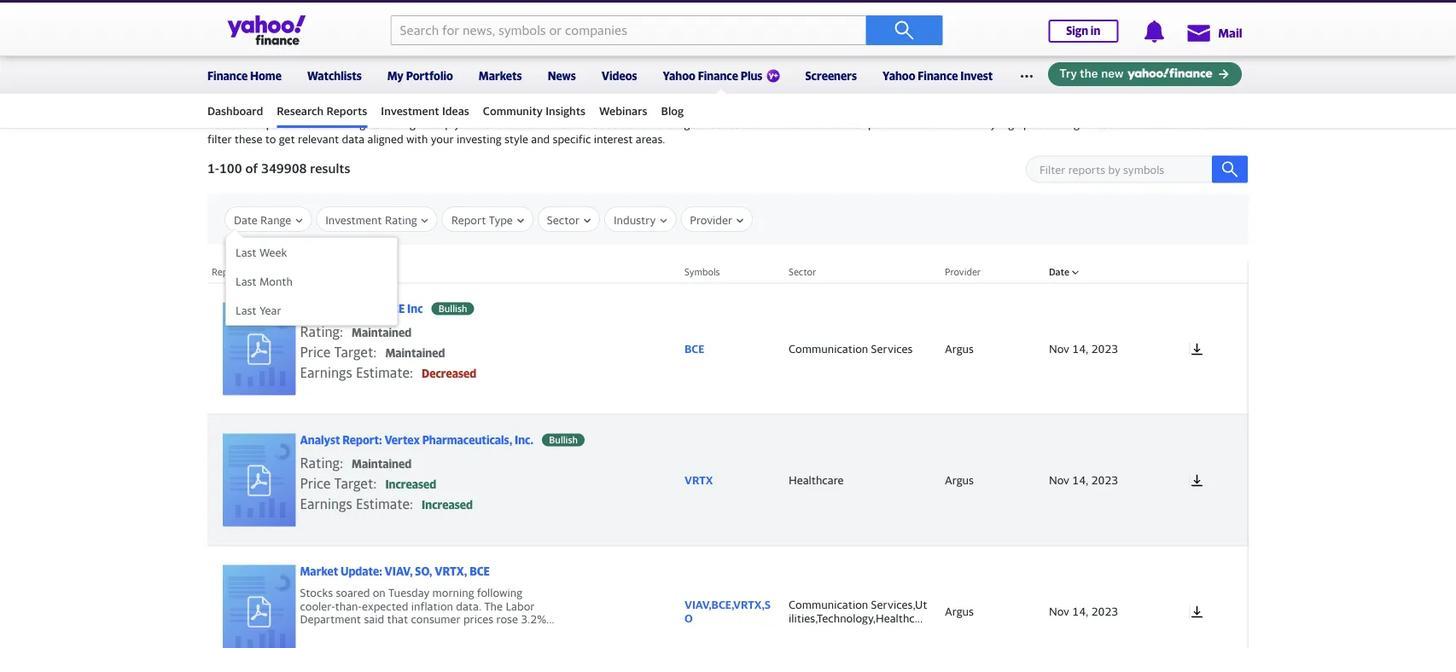 Task type: locate. For each thing, give the bounding box(es) containing it.
price for rating : maintained price target: maintained earnings estimate: decreased
[[300, 344, 331, 360]]

bce right vrtx,
[[470, 565, 490, 578]]

date inside 'date range' button
[[234, 213, 258, 227]]

reports inside research reports link
[[326, 104, 367, 117]]

viav,
[[385, 565, 413, 578]]

1 vertical spatial last
[[236, 275, 257, 288]]

price right "analyst report: vertex pharmaceuticals, inc." image
[[300, 476, 331, 492]]

earnings up market
[[300, 496, 352, 512]]

1 estimate: from the top
[[356, 365, 413, 381]]

price inside the rating : maintained price target: maintained earnings estimate: decreased
[[300, 344, 331, 360]]

increased
[[385, 478, 436, 491], [422, 499, 473, 512]]

0 vertical spatial target:
[[334, 344, 377, 360]]

performance
[[868, 117, 933, 131]]

0 vertical spatial rating
[[300, 324, 340, 340]]

style
[[504, 133, 528, 146]]

3 14, from the top
[[1072, 605, 1088, 618]]

0 vertical spatial communication
[[789, 342, 868, 355]]

yahoo
[[663, 69, 695, 82], [883, 69, 915, 82]]

communication up ilities,technology,healthcar
[[789, 598, 868, 612]]

maintained down analyst report: bce inc
[[352, 326, 411, 340]]

your
[[431, 133, 454, 146]]

0 horizontal spatial to
[[265, 133, 276, 146]]

investment left the rating
[[325, 213, 382, 227]]

analyst
[[300, 302, 340, 316], [300, 434, 340, 447]]

rating for rating : maintained price target: increased earnings estimate: increased
[[300, 455, 340, 471]]

price down last year button
[[300, 344, 331, 360]]

0 vertical spatial analyst
[[300, 302, 340, 316]]

0 vertical spatial report:
[[343, 302, 382, 316]]

2 vertical spatial last
[[236, 304, 257, 317]]

viav,bce,vrtx,s
[[684, 598, 771, 612]]

results
[[310, 160, 350, 176]]

1 last from the top
[[236, 246, 257, 259]]

and left identify at right
[[936, 117, 955, 131]]

videos link
[[602, 58, 637, 90]]

1 horizontal spatial date
[[1049, 267, 1069, 278]]

0 vertical spatial estimate:
[[356, 365, 413, 381]]

and right style
[[531, 133, 550, 146]]

2 communication from the top
[[789, 598, 868, 612]]

reports
[[277, 90, 335, 109], [326, 104, 367, 117]]

1 horizontal spatial bullish
[[549, 435, 578, 446]]

1 vertical spatial communication
[[789, 598, 868, 612]]

1 horizontal spatial bce
[[470, 565, 490, 578]]

1 vertical spatial these
[[235, 133, 262, 146]]

target: inside the rating : maintained price target: maintained earnings estimate: decreased
[[334, 344, 377, 360]]

rating right "analyst report: vertex pharmaceuticals, inc." image
[[300, 455, 340, 471]]

1 analyst from the top
[[300, 302, 340, 316]]

estimate: inside the rating : maintained price target: maintained earnings estimate: decreased
[[356, 365, 413, 381]]

estimate: left decreased
[[356, 365, 413, 381]]

1 horizontal spatial to
[[729, 117, 740, 131]]

report:
[[343, 302, 382, 316], [343, 434, 382, 447]]

investment rating button
[[325, 207, 428, 233]]

these right blog 'link'
[[699, 117, 726, 131]]

14,
[[1072, 342, 1088, 355], [1072, 474, 1088, 487], [1072, 605, 1088, 618]]

1 vertical spatial rating
[[300, 455, 340, 471]]

research reports up from
[[277, 104, 367, 117]]

2 earnings from the top
[[300, 496, 352, 512]]

price inside rating : maintained price target: increased earnings estimate: increased
[[300, 476, 331, 492]]

0 horizontal spatial investment
[[325, 213, 382, 227]]

communication
[[789, 342, 868, 355], [789, 598, 868, 612]]

0 vertical spatial 14,
[[1072, 342, 1088, 355]]

report name
[[212, 267, 269, 278]]

finance left invest
[[918, 69, 958, 82]]

1 2023 from the top
[[1091, 342, 1118, 355]]

provider element for rating : maintained price target: maintained earnings estimate: decreased
[[936, 283, 1040, 415]]

0 vertical spatial 2023
[[1091, 342, 1118, 355]]

finance left 'plus'
[[698, 69, 738, 82]]

1 horizontal spatial yahoo
[[883, 69, 915, 82]]

bullish right inc
[[438, 303, 467, 314]]

s&p 500
[[207, 14, 251, 27]]

target: for rating : maintained price target: increased earnings estimate: increased
[[334, 476, 377, 492]]

30
[[400, 14, 414, 27]]

navigation containing finance home
[[0, 54, 1456, 128]]

0 vertical spatial bullish
[[438, 303, 467, 314]]

1 earnings from the top
[[300, 365, 352, 381]]

communication left services
[[789, 342, 868, 355]]

symbols
[[684, 267, 720, 278]]

provider element
[[936, 283, 1040, 415], [936, 415, 1040, 546], [936, 546, 1040, 649]]

0 vertical spatial earnings
[[300, 365, 352, 381]]

last left month at top
[[236, 275, 257, 288]]

1 target: from the top
[[334, 344, 377, 360]]

target: down analyst report: vertex pharmaceuticals, inc.
[[334, 476, 377, 492]]

2 vertical spatial bce
[[470, 565, 490, 578]]

bce
[[384, 302, 405, 316], [684, 342, 704, 355], [470, 565, 490, 578]]

watchlists
[[307, 69, 362, 82]]

month
[[259, 275, 293, 288]]

estimate: for rating : maintained price target: maintained earnings estimate: decreased
[[356, 365, 413, 381]]

research reports down home
[[207, 90, 335, 109]]

earnings inside the rating : maintained price target: maintained earnings estimate: decreased
[[300, 365, 352, 381]]

3 last from the top
[[236, 304, 257, 317]]

0 vertical spatial maintained
[[352, 326, 411, 340]]

crude oil
[[877, 14, 924, 27]]

finance for yahoo finance plus
[[698, 69, 738, 82]]

: for rating : maintained price target: maintained earnings estimate: decreased
[[340, 324, 343, 340]]

2 vertical spatial maintained
[[352, 458, 411, 471]]

2 last from the top
[[236, 275, 257, 288]]

nasdaq
[[542, 14, 581, 27]]

argus inside research reports from morningstar & argus help you make better investment decisions. leverage these to understand future stock performance and identify high performing investment ideas. you can also filter these to get relevant data aligned with your investing style and specific interest areas.
[[398, 117, 427, 131]]

2 nov 14, 2023 from the top
[[1049, 474, 1118, 487]]

: inside rating : maintained price target: increased earnings estimate: increased
[[340, 455, 343, 471]]

: for rating : maintained price target: increased earnings estimate: increased
[[340, 455, 343, 471]]

0 vertical spatial :
[[340, 324, 343, 340]]

target: down analyst report: bce inc
[[334, 344, 377, 360]]

analyst report: bce inc image
[[223, 302, 296, 395]]

previous image
[[1206, 24, 1232, 50]]

blog
[[661, 104, 684, 117]]

2 report: from the top
[[343, 434, 382, 447]]

yahoo up blog 'link'
[[663, 69, 695, 82]]

maintained up decreased
[[385, 347, 445, 360]]

1 horizontal spatial these
[[699, 117, 726, 131]]

name
[[244, 267, 269, 278]]

0 horizontal spatial and
[[531, 133, 550, 146]]

2 provider element from the top
[[936, 415, 1040, 546]]

rating for rating : maintained price target: maintained earnings estimate: decreased
[[300, 324, 340, 340]]

2 14, from the top
[[1072, 474, 1088, 487]]

maintained for rating : maintained price target: increased earnings estimate: increased
[[352, 458, 411, 471]]

1 finance from the left
[[207, 69, 248, 82]]

1 provider element from the top
[[936, 283, 1040, 415]]

date for date range
[[234, 213, 258, 227]]

last up report name
[[236, 246, 257, 259]]

analyst right "analyst report: vertex pharmaceuticals, inc." image
[[300, 434, 340, 447]]

1 vertical spatial :
[[340, 455, 343, 471]]

1 vertical spatial bce
[[684, 342, 704, 355]]

0 horizontal spatial yahoo
[[663, 69, 695, 82]]

1 14, from the top
[[1072, 342, 1088, 355]]

last inside button
[[236, 304, 257, 317]]

rating inside rating : maintained price target: increased earnings estimate: increased
[[300, 455, 340, 471]]

date for date
[[1049, 267, 1069, 278]]

report: up the rating : maintained price target: maintained earnings estimate: decreased
[[343, 302, 382, 316]]

you
[[454, 117, 473, 131]]

home
[[250, 69, 282, 82]]

market update: viav, so, vrtx, bce button
[[212, 555, 596, 649]]

in
[[1091, 24, 1100, 38]]

increased up vrtx,
[[422, 499, 473, 512]]

rating
[[300, 324, 340, 340], [300, 455, 340, 471]]

investment left the "ideas."
[[1082, 117, 1139, 131]]

e
[[789, 625, 795, 638]]

target: inside rating : maintained price target: increased earnings estimate: increased
[[334, 476, 377, 492]]

plus
[[741, 69, 762, 82]]

1 vertical spatial nov 14, 2023
[[1049, 474, 1118, 487]]

reports up "morningstar"
[[326, 104, 367, 117]]

maintained down vertex
[[352, 458, 411, 471]]

report: for rating : maintained price target: increased earnings estimate: increased
[[343, 434, 382, 447]]

bce down symbols
[[684, 342, 704, 355]]

0 vertical spatial nov
[[1049, 342, 1069, 355]]

maintained inside rating : maintained price target: increased earnings estimate: increased
[[352, 458, 411, 471]]

analyst for rating : maintained price target: increased earnings estimate: increased
[[300, 434, 340, 447]]

to left understand
[[729, 117, 740, 131]]

search image
[[1221, 161, 1238, 178]]

2 analyst from the top
[[300, 434, 340, 447]]

gold
[[1045, 14, 1068, 27]]

2 finance from the left
[[698, 69, 738, 82]]

1-
[[207, 160, 219, 176]]

2 horizontal spatial investment
[[1082, 117, 1139, 131]]

2 target: from the top
[[334, 476, 377, 492]]

estimate: down vertex
[[356, 496, 413, 512]]

navigation
[[0, 54, 1456, 128]]

from
[[296, 117, 321, 131]]

markets
[[479, 69, 522, 82]]

1 vertical spatial date
[[1049, 267, 1069, 278]]

range
[[260, 213, 291, 227]]

these right the filter on the left of the page
[[235, 133, 262, 146]]

market update: viav, so, vrtx, bce image
[[223, 565, 296, 649]]

communication inside communication services,ut ilities,technology,healthcar e
[[789, 598, 868, 612]]

research down dashboard
[[207, 117, 253, 131]]

russell
[[710, 14, 745, 27]]

estimate: inside rating : maintained price target: increased earnings estimate: increased
[[356, 496, 413, 512]]

2 vertical spatial 14,
[[1072, 605, 1088, 618]]

2 rating from the top
[[300, 455, 340, 471]]

services,ut
[[871, 598, 927, 612]]

0 horizontal spatial bce
[[384, 302, 405, 316]]

1 vertical spatial to
[[265, 133, 276, 146]]

1 vertical spatial target:
[[334, 476, 377, 492]]

0 horizontal spatial bullish
[[438, 303, 467, 314]]

earnings down last year button
[[300, 365, 352, 381]]

2 vertical spatial nov
[[1049, 605, 1069, 618]]

0 vertical spatial to
[[729, 117, 740, 131]]

: inside the rating : maintained price target: maintained earnings estimate: decreased
[[340, 324, 343, 340]]

healthcare
[[789, 474, 844, 487]]

2 price from the top
[[300, 476, 331, 492]]

argus for communication services,ut ilities,technology,healthcar e
[[945, 605, 974, 618]]

bullish for rating : maintained price target: increased earnings estimate: increased
[[549, 435, 578, 446]]

2 : from the top
[[340, 455, 343, 471]]

increased down analyst report: vertex pharmaceuticals, inc.
[[385, 478, 436, 491]]

my portfolio link
[[387, 58, 453, 90]]

349908
[[261, 160, 307, 176]]

investment down insights
[[540, 117, 596, 131]]

1 vertical spatial 2023
[[1091, 474, 1118, 487]]

1 rating from the top
[[300, 324, 340, 340]]

these
[[699, 117, 726, 131], [235, 133, 262, 146]]

1 vertical spatial 14,
[[1072, 474, 1088, 487]]

1 vertical spatial earnings
[[300, 496, 352, 512]]

finance
[[207, 69, 248, 82], [698, 69, 738, 82], [918, 69, 958, 82]]

bullish right inc.
[[549, 435, 578, 446]]

earnings
[[300, 365, 352, 381], [300, 496, 352, 512]]

yahoo finance plus
[[663, 69, 762, 82]]

3 finance from the left
[[918, 69, 958, 82]]

1 vertical spatial nov
[[1049, 474, 1069, 487]]

reports
[[256, 117, 293, 131]]

provider
[[690, 213, 732, 227]]

1 report: from the top
[[343, 302, 382, 316]]

report: left vertex
[[343, 434, 382, 447]]

investing
[[457, 133, 502, 146]]

finance for yahoo finance invest
[[918, 69, 958, 82]]

: down analyst report: bce inc
[[340, 324, 343, 340]]

1 price from the top
[[300, 344, 331, 360]]

0 horizontal spatial finance
[[207, 69, 248, 82]]

can
[[1195, 117, 1213, 131]]

0 vertical spatial bce
[[384, 302, 405, 316]]

dashboard link
[[207, 96, 263, 125]]

invest
[[960, 69, 993, 82]]

0 vertical spatial date
[[234, 213, 258, 227]]

nov 14, 2023 for rating : maintained price target: maintained earnings estimate: decreased
[[1049, 342, 1118, 355]]

research reports
[[207, 90, 335, 109], [277, 104, 367, 117]]

bce left inc
[[384, 302, 405, 316]]

to down reports at the top of the page
[[265, 133, 276, 146]]

research inside research reports from morningstar & argus help you make better investment decisions. leverage these to understand future stock performance and identify high performing investment ideas. you can also filter these to get relevant data aligned with your investing style and specific interest areas.
[[207, 117, 253, 131]]

russell 2000
[[710, 14, 775, 27]]

3 provider element from the top
[[936, 546, 1040, 649]]

premium yahoo finance logo image
[[767, 69, 780, 82]]

bce link
[[684, 342, 772, 356]]

analyst report: vertex pharmaceuticals, inc. image
[[223, 434, 296, 527]]

0 vertical spatial nov 14, 2023
[[1049, 342, 1118, 355]]

0 vertical spatial last
[[236, 246, 257, 259]]

0 vertical spatial price
[[300, 344, 331, 360]]

2 vertical spatial 2023
[[1091, 605, 1118, 618]]

2 nov from the top
[[1049, 474, 1069, 487]]

3 nov from the top
[[1049, 605, 1069, 618]]

report
[[212, 267, 241, 278]]

1 communication from the top
[[789, 342, 868, 355]]

0 vertical spatial and
[[936, 117, 955, 131]]

1 nov 14, 2023 from the top
[[1049, 342, 1118, 355]]

with
[[406, 133, 428, 146]]

1 vertical spatial maintained
[[385, 347, 445, 360]]

2 estimate: from the top
[[356, 496, 413, 512]]

finance up dashboard
[[207, 69, 248, 82]]

s&p 500 link
[[207, 14, 251, 27]]

last left year
[[236, 304, 257, 317]]

s&p
[[207, 14, 228, 27]]

1 vertical spatial and
[[531, 133, 550, 146]]

communication for communication services,ut ilities,technology,healthcar e
[[789, 598, 868, 612]]

russell 2000 link
[[710, 14, 775, 27]]

sign in link
[[1048, 20, 1118, 43]]

finance home link
[[207, 58, 282, 90]]

analyst down last month button
[[300, 302, 340, 316]]

decreased
[[422, 367, 476, 380]]

1 vertical spatial price
[[300, 476, 331, 492]]

of
[[245, 160, 258, 176]]

1 nov from the top
[[1049, 342, 1069, 355]]

1 vertical spatial report:
[[343, 434, 382, 447]]

1 vertical spatial bullish
[[549, 435, 578, 446]]

1 yahoo from the left
[[663, 69, 695, 82]]

0 horizontal spatial date
[[234, 213, 258, 227]]

1 vertical spatial analyst
[[300, 434, 340, 447]]

try the new yahoo finance image
[[1048, 62, 1242, 86]]

2 2023 from the top
[[1091, 474, 1118, 487]]

1 horizontal spatial finance
[[698, 69, 738, 82]]

2 yahoo from the left
[[883, 69, 915, 82]]

leverage
[[651, 117, 696, 131]]

earnings for rating : maintained price target: maintained earnings estimate: decreased
[[300, 365, 352, 381]]

1 : from the top
[[340, 324, 343, 340]]

2 vertical spatial nov 14, 2023
[[1049, 605, 1118, 618]]

earnings inside rating : maintained price target: increased earnings estimate: increased
[[300, 496, 352, 512]]

: down analyst report: vertex pharmaceuticals, inc.
[[340, 455, 343, 471]]

rating down analyst report: bce inc
[[300, 324, 340, 340]]

stock
[[838, 117, 865, 131]]

14, for rating : maintained price target: increased earnings estimate: increased
[[1072, 474, 1088, 487]]

nov for rating : maintained price target: increased earnings estimate: increased
[[1049, 474, 1069, 487]]

1 vertical spatial estimate:
[[356, 496, 413, 512]]

1 horizontal spatial and
[[936, 117, 955, 131]]

2 horizontal spatial finance
[[918, 69, 958, 82]]

provider
[[945, 267, 981, 278]]

&
[[388, 117, 395, 131]]

2 horizontal spatial bce
[[684, 342, 704, 355]]

yahoo down search image
[[883, 69, 915, 82]]

rating inside the rating : maintained price target: maintained earnings estimate: decreased
[[300, 324, 340, 340]]



Task type: describe. For each thing, give the bounding box(es) containing it.
Filter reports by symbols text field
[[1026, 156, 1239, 183]]

rating : maintained price target: maintained earnings estimate: decreased
[[300, 324, 476, 381]]

sector button
[[547, 207, 591, 233]]

investment inside investment rating button
[[325, 213, 382, 227]]

2023 for rating : maintained price target: increased earnings estimate: increased
[[1091, 474, 1118, 487]]

yahoo for yahoo finance plus
[[663, 69, 695, 82]]

morningstar
[[323, 117, 385, 131]]

ideas.
[[1142, 117, 1171, 131]]

research reports from morningstar & argus help you make better investment decisions. leverage these to understand future stock performance and identify high performing investment ideas. you can also filter these to get relevant data aligned with your investing style and specific interest areas.
[[207, 117, 1236, 146]]

vrtx link
[[684, 474, 772, 487]]

analyst for rating : maintained price target: maintained earnings estimate: decreased
[[300, 302, 340, 316]]

help
[[430, 117, 451, 131]]

markets link
[[479, 58, 522, 90]]

yahoo finance plus link
[[663, 58, 780, 94]]

understand
[[743, 117, 801, 131]]

screeners
[[805, 69, 857, 82]]

vrtx
[[684, 474, 713, 487]]

mail
[[1218, 26, 1242, 40]]

nov 14, 2023 for rating : maintained price target: increased earnings estimate: increased
[[1049, 474, 1118, 487]]

investment
[[381, 104, 439, 117]]

notifications image
[[1143, 20, 1165, 43]]

industry button
[[614, 207, 667, 233]]

blog link
[[661, 96, 692, 125]]

provider button
[[690, 207, 743, 233]]

sign in
[[1066, 24, 1100, 38]]

vertex
[[384, 434, 420, 447]]

dow 30 link
[[375, 14, 414, 27]]

dow
[[375, 14, 397, 27]]

oil
[[910, 14, 924, 27]]

ilities,technology,healthcar
[[789, 612, 925, 625]]

0 horizontal spatial these
[[235, 133, 262, 146]]

interest
[[594, 133, 633, 146]]

price for rating : maintained price target: increased earnings estimate: increased
[[300, 476, 331, 492]]

news
[[548, 69, 576, 82]]

sector
[[547, 213, 580, 227]]

type
[[489, 213, 513, 227]]

report: for rating : maintained price target: maintained earnings estimate: decreased
[[343, 302, 382, 316]]

rating : maintained price target: increased earnings estimate: increased
[[300, 455, 473, 512]]

specific
[[553, 133, 591, 146]]

screeners link
[[805, 58, 857, 90]]

industry
[[614, 213, 656, 227]]

1 horizontal spatial investment
[[540, 117, 596, 131]]

last week
[[236, 246, 287, 259]]

inc
[[407, 302, 423, 316]]

3 nov 14, 2023 from the top
[[1049, 605, 1118, 618]]

analyst report: bce inc
[[300, 302, 423, 316]]

aligned
[[367, 133, 403, 146]]

nasdaq link
[[542, 14, 581, 27]]

Search for news, symbols or companies text field
[[390, 15, 866, 45]]

bullish for rating : maintained price target: maintained earnings estimate: decreased
[[438, 303, 467, 314]]

earnings for rating : maintained price target: increased earnings estimate: increased
[[300, 496, 352, 512]]

search image
[[894, 20, 914, 41]]

services
[[871, 342, 913, 355]]

maintained for rating : maintained price target: maintained earnings estimate: decreased
[[352, 326, 411, 340]]

community insights
[[483, 104, 586, 117]]

ideas
[[442, 104, 469, 117]]

last for last month
[[236, 275, 257, 288]]

100
[[219, 160, 242, 176]]

week
[[259, 246, 287, 259]]

mail link
[[1186, 17, 1242, 48]]

community insights link
[[483, 96, 586, 125]]

identify
[[957, 117, 996, 131]]

2000
[[748, 14, 775, 27]]

sign
[[1066, 24, 1088, 38]]

high
[[999, 117, 1020, 131]]

nov for rating : maintained price target: maintained earnings estimate: decreased
[[1049, 342, 1069, 355]]

communication for communication services
[[789, 342, 868, 355]]

research down finance home
[[207, 90, 274, 109]]

argus for healthcare
[[945, 474, 974, 487]]

last for last year
[[236, 304, 257, 317]]

target: for rating : maintained price target: maintained earnings estimate: decreased
[[334, 344, 377, 360]]

bce inside button
[[470, 565, 490, 578]]

vrtx,
[[435, 565, 467, 578]]

get
[[279, 133, 295, 146]]

500
[[230, 14, 251, 27]]

relevant
[[298, 133, 339, 146]]

performing
[[1023, 117, 1080, 131]]

crude oil link
[[877, 14, 924, 27]]

also
[[1215, 117, 1236, 131]]

reports up from
[[277, 90, 335, 109]]

crude
[[877, 14, 908, 27]]

my portfolio
[[387, 69, 453, 82]]

dashboard
[[207, 104, 263, 117]]

1-100 of 349908 results
[[207, 160, 350, 176]]

provider element for rating : maintained price target: increased earnings estimate: increased
[[936, 415, 1040, 546]]

next image
[[1226, 24, 1252, 50]]

0 vertical spatial these
[[699, 117, 726, 131]]

research reports link
[[277, 96, 367, 125]]

insights
[[546, 104, 586, 117]]

last year
[[236, 304, 281, 317]]

1 vertical spatial increased
[[422, 499, 473, 512]]

areas.
[[636, 133, 665, 146]]

last week button
[[226, 238, 397, 267]]

3 2023 from the top
[[1091, 605, 1118, 618]]

0 vertical spatial increased
[[385, 478, 436, 491]]

investment ideas link
[[381, 96, 469, 125]]

2023 for rating : maintained price target: maintained earnings estimate: decreased
[[1091, 342, 1118, 355]]

research up from
[[277, 104, 324, 117]]

data
[[342, 133, 365, 146]]

filter
[[207, 133, 232, 146]]

sector
[[789, 267, 816, 278]]

argus for communication services
[[945, 342, 974, 355]]

report type button
[[451, 207, 524, 233]]

viav,bce,vrtx,s o
[[684, 598, 771, 625]]

yahoo for yahoo finance invest
[[883, 69, 915, 82]]

portfolio
[[406, 69, 453, 82]]

market update: viav, so, vrtx, bce
[[300, 565, 490, 578]]

last for last week
[[236, 246, 257, 259]]

communication services
[[789, 342, 913, 355]]

make
[[476, 117, 503, 131]]

last month button
[[226, 267, 397, 296]]

14, for rating : maintained price target: maintained earnings estimate: decreased
[[1072, 342, 1088, 355]]

investment ideas
[[381, 104, 469, 117]]

estimate: for rating : maintained price target: increased earnings estimate: increased
[[356, 496, 413, 512]]



Task type: vqa. For each thing, say whether or not it's contained in the screenshot.
the leftmost investment
yes



